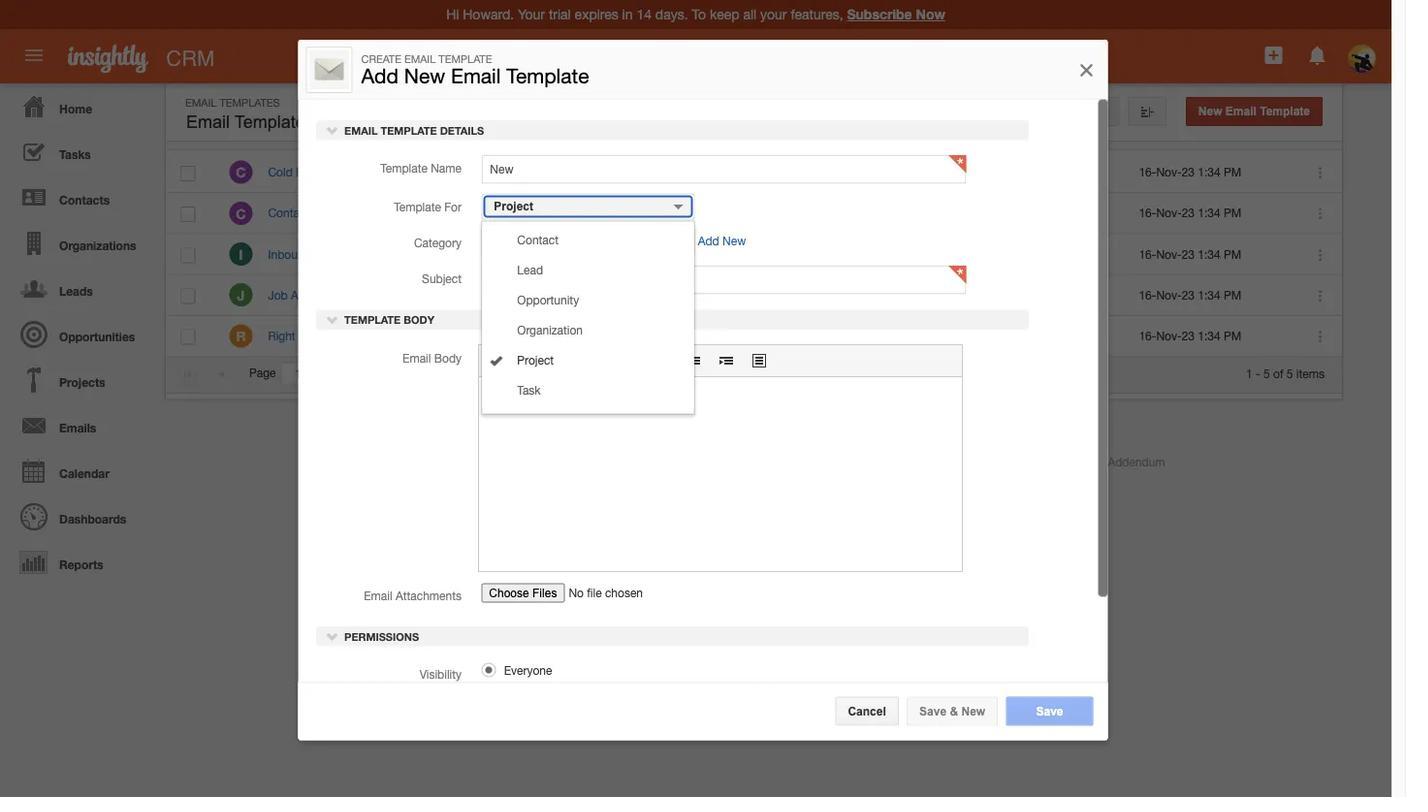 Task type: describe. For each thing, give the bounding box(es) containing it.
organization link
[[482, 317, 693, 343]]

opportunity link
[[482, 287, 693, 313]]

addendum
[[1108, 455, 1165, 468]]

all
[[495, 51, 510, 66]]

blog link
[[459, 455, 482, 468]]

new inside create email template add new email template
[[404, 64, 445, 88]]

email templates button
[[181, 108, 319, 137]]

cold
[[268, 165, 293, 179]]

contact for j's contact cell
[[849, 288, 890, 302]]

template body
[[341, 314, 434, 326]]

response inside 'i' row
[[314, 247, 366, 261]]

task link
[[482, 378, 693, 403]]

2 nov- from the top
[[1157, 206, 1182, 220]]

name inside row
[[268, 125, 300, 139]]

brown for r
[[602, 329, 636, 343]]

2 16-nov-23 1:34 pm from the top
[[1139, 206, 1242, 220]]

body for email body
[[434, 351, 461, 365]]

contact for contact info
[[268, 206, 310, 220]]

r
[[236, 328, 246, 344]]

policy
[[969, 455, 1000, 468]]

email template details
[[341, 124, 484, 137]]

general button
[[481, 229, 694, 255]]

you for r
[[437, 329, 456, 343]]

date
[[1185, 125, 1211, 139]]

inbound response
[[268, 247, 366, 261]]

projects link
[[5, 357, 155, 403]]

new inside new email template link
[[1199, 105, 1223, 118]]

1:34 for us.
[[1198, 247, 1221, 261]]

calendar link
[[5, 448, 155, 494]]

details
[[440, 124, 484, 137]]

inbound
[[268, 247, 311, 261]]

do you have time to connect? link
[[413, 165, 569, 179]]

general
[[494, 235, 537, 249]]

c for cold email
[[236, 164, 246, 181]]

create
[[361, 52, 401, 65]]

save for save
[[1036, 705, 1064, 718]]

1:34 for me
[[1198, 329, 1221, 343]]

row group containing c
[[166, 152, 1342, 357]]

row containing name
[[166, 113, 1341, 150]]

person
[[299, 329, 335, 343]]

subscribe
[[847, 6, 912, 22]]

opportunities
[[59, 330, 135, 343]]

have
[[453, 165, 478, 179]]

pm inside j row
[[1224, 288, 1242, 302]]

nov- for time
[[1157, 165, 1182, 179]]

inbound response link
[[268, 247, 376, 261]]

template down the notifications 'image'
[[1260, 105, 1310, 118]]

1 5 from the left
[[1264, 366, 1270, 380]]

home link
[[5, 83, 155, 129]]

leads
[[59, 284, 93, 298]]

navigation containing home
[[0, 83, 155, 585]]

right
[[268, 329, 295, 343]]

16-nov-23 1:34 pm cell for time
[[1124, 152, 1294, 193]]

privacy policy link
[[927, 455, 1000, 468]]

contact info link
[[268, 206, 342, 220]]

new email template link
[[1186, 97, 1323, 126]]

me
[[489, 329, 505, 343]]

ok image
[[489, 354, 502, 367]]

project link
[[482, 347, 693, 373]]

Name text field
[[481, 154, 966, 184]]

dashboards link
[[5, 494, 155, 539]]

privacy policy
[[927, 455, 1000, 468]]

crm
[[166, 46, 215, 70]]

template up "connect?"
[[507, 64, 589, 88]]

2 pm from the top
[[1224, 206, 1242, 220]]

brown for c
[[602, 206, 636, 220]]

r row
[[166, 316, 1342, 357]]

contact info
[[268, 206, 332, 220]]

1:34 for time
[[1198, 165, 1221, 179]]

template down do
[[394, 200, 441, 214]]

project for project link
[[517, 353, 553, 367]]

16- for me
[[1139, 329, 1157, 343]]

1:34 inside j row
[[1198, 288, 1221, 302]]

created
[[1138, 125, 1182, 139]]

Search this list... text field
[[646, 97, 864, 126]]

organizations
[[59, 239, 136, 252]]

i row
[[166, 234, 1342, 275]]

howard brown link for j
[[558, 288, 636, 302]]

leads link
[[5, 266, 155, 311]]

contacting
[[471, 247, 526, 261]]

pm for time
[[1224, 165, 1242, 179]]

template for
[[394, 200, 461, 214]]

cold email
[[268, 165, 324, 179]]

tasks link
[[5, 129, 155, 175]]

save & new
[[920, 705, 986, 718]]

for inside j row
[[454, 288, 468, 302]]

category
[[414, 236, 461, 250]]

organizations link
[[5, 220, 155, 266]]

opportunities link
[[5, 311, 155, 357]]

nov- for me
[[1157, 329, 1182, 343]]

application
[[291, 288, 349, 302]]

email body
[[402, 351, 461, 365]]

the
[[522, 329, 539, 343]]

for for c
[[454, 206, 468, 220]]

none radio inside add new email template dialog
[[481, 663, 495, 678]]

job
[[268, 288, 288, 302]]

rate
[[1025, 125, 1051, 139]]

16-nov-23 1:34 pm for us.
[[1139, 247, 1242, 261]]

sales for r
[[707, 330, 735, 343]]

you for c
[[431, 165, 450, 179]]

chevron down image for email body
[[325, 313, 339, 326]]

all link
[[475, 41, 534, 76]]

now
[[916, 6, 946, 22]]

howard for r
[[558, 329, 599, 343]]

close image
[[1077, 58, 1097, 82]]

16-nov-23 1:34 pm cell for us.
[[1124, 234, 1294, 275]]

2 5 from the left
[[1287, 366, 1293, 380]]

16-nov-23 1:34 pm inside j row
[[1139, 288, 1242, 302]]

save for save & new
[[920, 705, 947, 718]]

pm for me
[[1224, 329, 1242, 343]]

contact for r's contact cell
[[849, 329, 890, 343]]

create email template add new email template
[[361, 52, 589, 88]]

&
[[950, 705, 958, 718]]

0 vertical spatial subject
[[412, 125, 455, 139]]

16-nov-23 1:34 pm cell for me
[[1124, 316, 1294, 357]]

point
[[460, 329, 486, 343]]

1 c row from the top
[[166, 152, 1342, 193]]

contact link
[[482, 227, 693, 252]]

howard brown link for r
[[558, 329, 636, 343]]

subscribe now link
[[847, 6, 946, 22]]

for
[[444, 200, 461, 214]]

r link
[[229, 324, 253, 348]]

connecting
[[471, 206, 529, 220]]

brown for j
[[602, 288, 636, 302]]

thanks inside j row
[[413, 288, 451, 302]]

j row
[[166, 275, 1342, 316]]

name inside add new email template dialog
[[430, 161, 461, 175]]

new up subject text box
[[722, 234, 746, 248]]

right person link
[[268, 329, 345, 343]]

toolbar inside add new email template dialog
[[479, 345, 962, 377]]

response inside j row
[[353, 288, 405, 302]]

chevron down image
[[325, 630, 339, 643]]

cancel button
[[836, 697, 899, 726]]

1 vertical spatial emails link
[[5, 403, 155, 448]]

applying...
[[471, 288, 525, 302]]

howard brown link for c
[[558, 206, 636, 220]]

c for contact info
[[236, 205, 246, 221]]

menu inside add new email template dialog
[[482, 227, 693, 408]]

0 vertical spatial templates
[[220, 96, 280, 109]]

contact cell for j
[[834, 275, 979, 316]]

howard for j
[[558, 288, 599, 302]]

can
[[413, 329, 434, 343]]

2 16- from the top
[[1139, 206, 1157, 220]]

template down job application response thanks for applying...
[[344, 314, 400, 326]]



Task type: vqa. For each thing, say whether or not it's contained in the screenshot.
API
no



Task type: locate. For each thing, give the bounding box(es) containing it.
howard inside r row
[[558, 329, 599, 343]]

16- inside 'i' row
[[1139, 247, 1157, 261]]

for for i
[[454, 247, 468, 261]]

3 23 from the top
[[1182, 247, 1195, 261]]

1 16-nov-23 1:34 pm cell from the top
[[1124, 152, 1294, 193]]

2 16-nov-23 1:34 pm cell from the top
[[1124, 193, 1294, 234]]

j
[[237, 287, 245, 303]]

of
[[1274, 366, 1284, 380]]

sales down 'hiring'
[[707, 330, 735, 343]]

visibility
[[419, 668, 461, 681]]

None checkbox
[[181, 166, 195, 181], [181, 329, 195, 345], [181, 166, 195, 181], [181, 329, 195, 345]]

brown up contact link
[[602, 206, 636, 220]]

data processing addendum link
[[1020, 455, 1165, 468]]

for left contacting on the top
[[454, 247, 468, 261]]

pm for us.
[[1224, 247, 1242, 261]]

lead link
[[482, 257, 693, 282]]

add up subject text box
[[698, 234, 719, 248]]

1 nov- from the top
[[1157, 165, 1182, 179]]

1 for from the top
[[454, 206, 468, 220]]

howard brown up project link
[[558, 329, 636, 343]]

template name
[[380, 161, 461, 175]]

howard brown up contact link
[[558, 206, 636, 220]]

5
[[1264, 366, 1270, 380], [1287, 366, 1293, 380]]

4 16- from the top
[[1139, 288, 1157, 302]]

thanks up can
[[413, 288, 451, 302]]

contact inside c row
[[268, 206, 310, 220]]

howard up contact link
[[558, 206, 599, 220]]

pm inside r row
[[1224, 329, 1242, 343]]

privacy
[[927, 455, 965, 468]]

5 nov- from the top
[[1157, 329, 1182, 343]]

16-nov-23 1:34 pm for me
[[1139, 329, 1242, 343]]

2 for from the top
[[454, 247, 468, 261]]

1 thanks from the top
[[413, 206, 451, 220]]

created date
[[1138, 125, 1211, 139]]

contacts link
[[5, 175, 155, 220]]

emails link down projects
[[5, 403, 155, 448]]

3 nov- from the top
[[1157, 247, 1182, 261]]

nov- inside r row
[[1157, 329, 1182, 343]]

0 horizontal spatial name
[[268, 125, 300, 139]]

1 vertical spatial to
[[509, 329, 519, 343]]

for left applying...
[[454, 288, 468, 302]]

3 16-nov-23 1:34 pm from the top
[[1139, 247, 1242, 261]]

chevron down image for template name
[[325, 123, 339, 137]]

howard brown inside c row
[[558, 206, 636, 220]]

c link up i link
[[229, 202, 253, 225]]

chevron down image up cold email link
[[325, 123, 339, 137]]

1 pm from the top
[[1224, 165, 1242, 179]]

project down the
[[517, 353, 553, 367]]

-
[[1256, 366, 1261, 380]]

new right &
[[962, 705, 986, 718]]

hiring cell
[[688, 275, 834, 316]]

23 inside r row
[[1182, 329, 1195, 343]]

0 vertical spatial you
[[431, 165, 450, 179]]

row group
[[166, 152, 1342, 357]]

3 1:34 from the top
[[1198, 247, 1221, 261]]

thanks for i
[[413, 247, 451, 261]]

sales cell for i
[[688, 234, 834, 275]]

response up job application response link
[[314, 247, 366, 261]]

1 16- from the top
[[1139, 165, 1157, 179]]

2 sales from the top
[[707, 330, 735, 343]]

add new
[[698, 234, 746, 248]]

c link for contact info
[[229, 202, 253, 225]]

howard inside j row
[[558, 288, 599, 302]]

1 vertical spatial you
[[437, 329, 456, 343]]

dashboards
[[59, 512, 126, 526]]

0 vertical spatial howard brown
[[558, 206, 636, 220]]

c
[[236, 164, 246, 181], [236, 205, 246, 221]]

0 vertical spatial brown
[[602, 206, 636, 220]]

0 vertical spatial howard
[[558, 206, 599, 220]]

3 howard from the top
[[558, 329, 599, 343]]

open rate
[[992, 125, 1051, 139]]

1 horizontal spatial save
[[1036, 705, 1064, 718]]

1 vertical spatial add
[[698, 234, 719, 248]]

2 sales cell from the top
[[688, 316, 834, 357]]

open
[[992, 125, 1022, 139]]

c link for cold email
[[229, 161, 253, 184]]

3 thanks from the top
[[413, 288, 451, 302]]

16-nov-23 1:34 pm inside 'i' row
[[1139, 247, 1242, 261]]

howard up project link
[[558, 329, 599, 343]]

chevron down image
[[325, 123, 339, 137], [325, 313, 339, 326]]

0 horizontal spatial save
[[920, 705, 947, 718]]

none file field inside add new email template dialog
[[481, 582, 701, 611]]

you right can
[[437, 329, 456, 343]]

None file field
[[481, 582, 701, 611]]

project inside menu
[[517, 353, 553, 367]]

0 vertical spatial sales cell
[[688, 234, 834, 275]]

lead
[[517, 263, 543, 277]]

c left cold
[[236, 164, 246, 181]]

sales
[[707, 248, 735, 261], [707, 330, 735, 343]]

data processing addendum
[[1020, 455, 1165, 468]]

to inside r row
[[509, 329, 519, 343]]

1 sales cell from the top
[[688, 234, 834, 275]]

subject inside add new email template dialog
[[422, 272, 461, 285]]

1:34 inside r row
[[1198, 329, 1221, 343]]

1 vertical spatial response
[[353, 288, 405, 302]]

thanks for c
[[413, 206, 451, 220]]

0 vertical spatial add
[[361, 64, 399, 88]]

c row down name text box
[[166, 193, 1342, 234]]

0 vertical spatial thanks
[[413, 206, 451, 220]]

4 16-nov-23 1:34 pm from the top
[[1139, 288, 1242, 302]]

menu containing contact
[[482, 227, 693, 408]]

howard brown for c
[[558, 206, 636, 220]]

5 right -
[[1264, 366, 1270, 380]]

3 howard brown from the top
[[558, 329, 636, 343]]

name right do
[[430, 161, 461, 175]]

1 c from the top
[[236, 164, 246, 181]]

thanks up category
[[413, 206, 451, 220]]

0 horizontal spatial emails
[[59, 421, 96, 435]]

1 chevron down image from the top
[[325, 123, 339, 137]]

0 horizontal spatial add
[[361, 64, 399, 88]]

16- for us.
[[1139, 247, 1157, 261]]

Subject text field
[[481, 265, 966, 294]]

to for c
[[507, 165, 517, 179]]

email templates email templates
[[185, 96, 314, 132]]

0 vertical spatial sales
[[707, 248, 735, 261]]

reports
[[59, 558, 103, 571]]

2 c from the top
[[236, 205, 246, 221]]

body up can
[[403, 314, 434, 326]]

new up date
[[1199, 105, 1223, 118]]

2 vertical spatial brown
[[602, 329, 636, 343]]

response up template body
[[353, 288, 405, 302]]

1 horizontal spatial emails
[[1066, 105, 1107, 118]]

1 vertical spatial body
[[434, 351, 461, 365]]

howard brown link down lead link
[[558, 288, 636, 302]]

time
[[481, 165, 504, 179]]

3 16-nov-23 1:34 pm cell from the top
[[1124, 234, 1294, 275]]

3 pm from the top
[[1224, 247, 1242, 261]]

cold email link
[[268, 165, 334, 179]]

c row down 'search this list...' text box
[[166, 152, 1342, 193]]

project button
[[481, 193, 694, 219]]

1 save from the left
[[920, 705, 947, 718]]

add
[[361, 64, 399, 88], [698, 234, 719, 248]]

do you have time to connect?
[[413, 165, 569, 179]]

navigation
[[0, 83, 155, 585]]

brown inside c row
[[602, 206, 636, 220]]

to right time
[[507, 165, 517, 179]]

c link left cold
[[229, 161, 253, 184]]

nov-
[[1157, 165, 1182, 179], [1157, 206, 1182, 220], [1157, 247, 1182, 261], [1157, 288, 1182, 302], [1157, 329, 1182, 343]]

thanks for contacting us.
[[413, 247, 545, 261]]

nov- for us.
[[1157, 247, 1182, 261]]

save inside button
[[920, 705, 947, 718]]

5 pm from the top
[[1224, 329, 1242, 343]]

1 sales from the top
[[707, 248, 735, 261]]

to for r
[[509, 329, 519, 343]]

processing
[[1047, 455, 1105, 468]]

3 brown from the top
[[602, 329, 636, 343]]

i
[[239, 246, 243, 262]]

1 c link from the top
[[229, 161, 253, 184]]

info
[[313, 206, 332, 220]]

emails up calendar link
[[59, 421, 96, 435]]

subscribe now
[[847, 6, 946, 22]]

0 vertical spatial project
[[494, 200, 533, 213]]

1 vertical spatial emails
[[59, 421, 96, 435]]

us.
[[530, 247, 545, 261]]

brown up project link
[[602, 329, 636, 343]]

1 horizontal spatial add
[[698, 234, 719, 248]]

2 c link from the top
[[229, 202, 253, 225]]

brown down lead link
[[602, 288, 636, 302]]

new inside the save & new button
[[962, 705, 986, 718]]

16- inside j row
[[1139, 288, 1157, 302]]

thanks for contacting us. link
[[413, 247, 545, 261]]

howard brown for r
[[558, 329, 636, 343]]

4 23 from the top
[[1182, 288, 1195, 302]]

email
[[404, 52, 436, 65], [451, 64, 501, 88], [185, 96, 217, 109], [1226, 105, 1257, 118], [186, 112, 230, 132], [344, 124, 377, 137], [296, 165, 324, 179], [402, 351, 431, 365], [364, 589, 392, 602]]

name up cold
[[268, 125, 300, 139]]

0 vertical spatial c
[[236, 164, 246, 181]]

1 howard from the top
[[558, 206, 599, 220]]

template up template name
[[380, 124, 437, 137]]

toolbar
[[479, 345, 962, 377]]

name
[[268, 125, 300, 139], [430, 161, 461, 175]]

project up general
[[494, 200, 533, 213]]

chevron down image up person
[[325, 313, 339, 326]]

subject up template name
[[412, 125, 455, 139]]

1
[[1246, 366, 1253, 380]]

can you point me to the right person? link
[[413, 329, 611, 343]]

1 contact cell from the top
[[834, 275, 979, 316]]

1 howard brown link from the top
[[558, 206, 636, 220]]

brown inside r row
[[602, 329, 636, 343]]

1 vertical spatial howard brown link
[[558, 288, 636, 302]]

0 vertical spatial to
[[507, 165, 517, 179]]

0 vertical spatial c link
[[229, 161, 253, 184]]

add inside create email template add new email template
[[361, 64, 399, 88]]

template left "all"
[[439, 52, 492, 65]]

howard brown link
[[558, 206, 636, 220], [558, 288, 636, 302], [558, 329, 636, 343]]

subject up thanks for applying... link
[[422, 272, 461, 285]]

1 vertical spatial chevron down image
[[325, 313, 339, 326]]

2 vertical spatial howard
[[558, 329, 599, 343]]

body
[[403, 314, 434, 326], [434, 351, 461, 365]]

0 horizontal spatial emails link
[[5, 403, 155, 448]]

3 howard brown link from the top
[[558, 329, 636, 343]]

project inside button
[[494, 200, 533, 213]]

body for template body
[[403, 314, 434, 326]]

contact
[[268, 206, 310, 220], [517, 233, 558, 247], [849, 288, 890, 302], [849, 329, 890, 343]]

1 vertical spatial name
[[430, 161, 461, 175]]

application
[[478, 344, 963, 572]]

2 vertical spatial thanks
[[413, 288, 451, 302]]

0 vertical spatial name
[[268, 125, 300, 139]]

body down can
[[434, 351, 461, 365]]

4 pm from the top
[[1224, 288, 1242, 302]]

1 horizontal spatial name
[[430, 161, 461, 175]]

new right create
[[404, 64, 445, 88]]

menu
[[482, 227, 693, 408]]

0 vertical spatial response
[[314, 247, 366, 261]]

save left &
[[920, 705, 947, 718]]

1 vertical spatial howard
[[558, 288, 599, 302]]

new email template
[[1199, 105, 1310, 118]]

0 vertical spatial for
[[454, 206, 468, 220]]

23 inside 'i' row
[[1182, 247, 1195, 261]]

howard brown for j
[[558, 288, 636, 302]]

attachments
[[395, 589, 461, 602]]

application inside add new email template dialog
[[478, 344, 963, 572]]

sales down the "add new" link
[[707, 248, 735, 261]]

3 for from the top
[[454, 288, 468, 302]]

4 1:34 from the top
[[1198, 288, 1221, 302]]

everyone
[[500, 664, 552, 678]]

thanks for applying... link
[[413, 288, 525, 302]]

howard brown down lead link
[[558, 288, 636, 302]]

5 1:34 from the top
[[1198, 329, 1221, 343]]

project
[[494, 200, 533, 213], [517, 353, 553, 367]]

0 vertical spatial chevron down image
[[325, 123, 339, 137]]

sales for i
[[707, 248, 735, 261]]

howard for c
[[558, 206, 599, 220]]

howard down lead link
[[558, 288, 599, 302]]

1 horizontal spatial 5
[[1287, 366, 1293, 380]]

1 horizontal spatial emails link
[[1031, 97, 1120, 126]]

save inside 'button'
[[1036, 705, 1064, 718]]

items
[[1297, 366, 1325, 380]]

2 23 from the top
[[1182, 206, 1195, 220]]

howard brown link up contact link
[[558, 206, 636, 220]]

sales cell
[[688, 234, 834, 275], [688, 316, 834, 357]]

emails
[[1066, 105, 1107, 118], [59, 421, 96, 435]]

pm inside 'i' row
[[1224, 247, 1242, 261]]

2 brown from the top
[[602, 288, 636, 302]]

1 vertical spatial for
[[454, 247, 468, 261]]

1:34 inside 'i' row
[[1198, 247, 1221, 261]]

notifications image
[[1306, 44, 1329, 67]]

1 23 from the top
[[1182, 165, 1195, 179]]

5 right the of
[[1287, 366, 1293, 380]]

2 thanks from the top
[[413, 247, 451, 261]]

1 vertical spatial brown
[[602, 288, 636, 302]]

23 for me
[[1182, 329, 1195, 343]]

2 contact cell from the top
[[834, 316, 979, 357]]

emails link
[[1031, 97, 1120, 126], [5, 403, 155, 448]]

23 for time
[[1182, 165, 1195, 179]]

1 vertical spatial sales
[[707, 330, 735, 343]]

2 howard brown link from the top
[[558, 288, 636, 302]]

contact inside menu
[[517, 233, 558, 247]]

opportunity
[[517, 293, 579, 307]]

emails link down close image
[[1031, 97, 1120, 126]]

5 16-nov-23 1:34 pm cell from the top
[[1124, 316, 1294, 357]]

thanks down template for
[[413, 247, 451, 261]]

0 vertical spatial emails link
[[1031, 97, 1120, 126]]

howard brown inside r row
[[558, 329, 636, 343]]

5 16-nov-23 1:34 pm from the top
[[1139, 329, 1242, 343]]

4 16-nov-23 1:34 pm cell from the top
[[1124, 275, 1294, 316]]

save button
[[1006, 697, 1094, 726]]

0 vertical spatial emails
[[1066, 105, 1107, 118]]

permissions
[[341, 630, 419, 643]]

howard brown link up project link
[[558, 329, 636, 343]]

thanks inside c row
[[413, 206, 451, 220]]

emails down close image
[[1066, 105, 1107, 118]]

thanks inside 'i' row
[[413, 247, 451, 261]]

16- inside r row
[[1139, 329, 1157, 343]]

1 1:34 from the top
[[1198, 165, 1221, 179]]

template down 'email template details'
[[380, 161, 427, 175]]

16-nov-23 1:34 pm inside r row
[[1139, 329, 1242, 343]]

16-nov-23 1:34 pm for time
[[1139, 165, 1242, 179]]

5 16- from the top
[[1139, 329, 1157, 343]]

1 vertical spatial howard brown
[[558, 288, 636, 302]]

emails inside navigation
[[59, 421, 96, 435]]

you
[[431, 165, 450, 179], [437, 329, 456, 343]]

add up 'email template details'
[[361, 64, 399, 88]]

23 for us.
[[1182, 247, 1195, 261]]

1:34
[[1198, 165, 1221, 179], [1198, 206, 1221, 220], [1198, 247, 1221, 261], [1198, 288, 1221, 302], [1198, 329, 1221, 343]]

contact inside j row
[[849, 288, 890, 302]]

howard inside c row
[[558, 206, 599, 220]]

for up category
[[454, 206, 468, 220]]

sales cell for r
[[688, 316, 834, 357]]

for inside 'i' row
[[454, 247, 468, 261]]

job application response link
[[268, 288, 415, 302]]

contact cell for r
[[834, 316, 979, 357]]

projects
[[59, 375, 105, 389]]

1 vertical spatial templates
[[234, 112, 314, 132]]

project for project button
[[494, 200, 533, 213]]

calendar
[[59, 467, 109, 480]]

4 nov- from the top
[[1157, 288, 1182, 302]]

nov- inside j row
[[1157, 288, 1182, 302]]

3 16- from the top
[[1139, 247, 1157, 261]]

2 howard brown from the top
[[558, 288, 636, 302]]

sales inside 'i' row
[[707, 248, 735, 261]]

you right do
[[431, 165, 450, 179]]

5 23 from the top
[[1182, 329, 1195, 343]]

person?
[[568, 329, 611, 343]]

2 chevron down image from the top
[[325, 313, 339, 326]]

organization
[[517, 323, 582, 337]]

right
[[542, 329, 565, 343]]

2 c row from the top
[[166, 193, 1342, 234]]

thanks for connecting link
[[413, 206, 529, 220]]

j link
[[229, 283, 253, 307]]

brown inside j row
[[602, 288, 636, 302]]

2 vertical spatial for
[[454, 288, 468, 302]]

1 brown from the top
[[602, 206, 636, 220]]

to right me
[[509, 329, 519, 343]]

save & new button
[[907, 697, 998, 726]]

sales inside r row
[[707, 330, 735, 343]]

None checkbox
[[180, 124, 195, 139], [181, 207, 195, 222], [181, 248, 195, 263], [181, 289, 195, 304], [180, 124, 195, 139], [181, 207, 195, 222], [181, 248, 195, 263], [181, 289, 195, 304]]

0 vertical spatial body
[[403, 314, 434, 326]]

hiring
[[707, 289, 737, 302]]

0 vertical spatial howard brown link
[[558, 206, 636, 220]]

nov- inside 'i' row
[[1157, 247, 1182, 261]]

2 1:34 from the top
[[1198, 206, 1221, 220]]

1 howard brown from the top
[[558, 206, 636, 220]]

cell
[[543, 152, 688, 193], [688, 152, 834, 193], [834, 152, 979, 193], [979, 152, 1124, 193], [688, 193, 834, 234], [834, 193, 979, 234], [979, 193, 1124, 234], [543, 234, 688, 275], [834, 234, 979, 275], [979, 234, 1124, 275], [979, 275, 1124, 316], [979, 316, 1124, 357]]

contact inside r row
[[849, 329, 890, 343]]

Search all data.... text field
[[534, 41, 916, 76]]

23 inside j row
[[1182, 288, 1195, 302]]

pm
[[1224, 165, 1242, 179], [1224, 206, 1242, 220], [1224, 247, 1242, 261], [1224, 288, 1242, 302], [1224, 329, 1242, 343]]

reports link
[[5, 539, 155, 585]]

c link
[[229, 161, 253, 184], [229, 202, 253, 225]]

job application response thanks for applying...
[[268, 288, 525, 302]]

c row
[[166, 152, 1342, 193], [166, 193, 1342, 234]]

save right &
[[1036, 705, 1064, 718]]

0 horizontal spatial 5
[[1264, 366, 1270, 380]]

contact cell
[[834, 275, 979, 316], [834, 316, 979, 357]]

2 save from the left
[[1036, 705, 1064, 718]]

contacts
[[59, 193, 110, 207]]

2 howard from the top
[[558, 288, 599, 302]]

row
[[166, 113, 1341, 150]]

1 vertical spatial c link
[[229, 202, 253, 225]]

to
[[507, 165, 517, 179], [509, 329, 519, 343]]

2 vertical spatial howard brown link
[[558, 329, 636, 343]]

2 vertical spatial howard brown
[[558, 329, 636, 343]]

do
[[413, 165, 428, 179]]

c up i link
[[236, 205, 246, 221]]

connect?
[[521, 165, 569, 179]]

16-nov-23 1:34 pm cell
[[1124, 152, 1294, 193], [1124, 193, 1294, 234], [1124, 234, 1294, 275], [1124, 275, 1294, 316], [1124, 316, 1294, 357]]

add new email template dialog
[[298, 40, 1108, 763]]

16- for time
[[1139, 165, 1157, 179]]

1 vertical spatial thanks
[[413, 247, 451, 261]]

1 16-nov-23 1:34 pm from the top
[[1139, 165, 1242, 179]]

templates
[[220, 96, 280, 109], [234, 112, 314, 132]]

howard brown inside j row
[[558, 288, 636, 302]]

1 vertical spatial subject
[[422, 272, 461, 285]]

for inside c row
[[454, 206, 468, 220]]

None radio
[[481, 663, 495, 678]]

1 vertical spatial sales cell
[[688, 316, 834, 357]]

you inside r row
[[437, 329, 456, 343]]

1 vertical spatial project
[[517, 353, 553, 367]]

1 vertical spatial c
[[236, 205, 246, 221]]

to inside c row
[[507, 165, 517, 179]]



